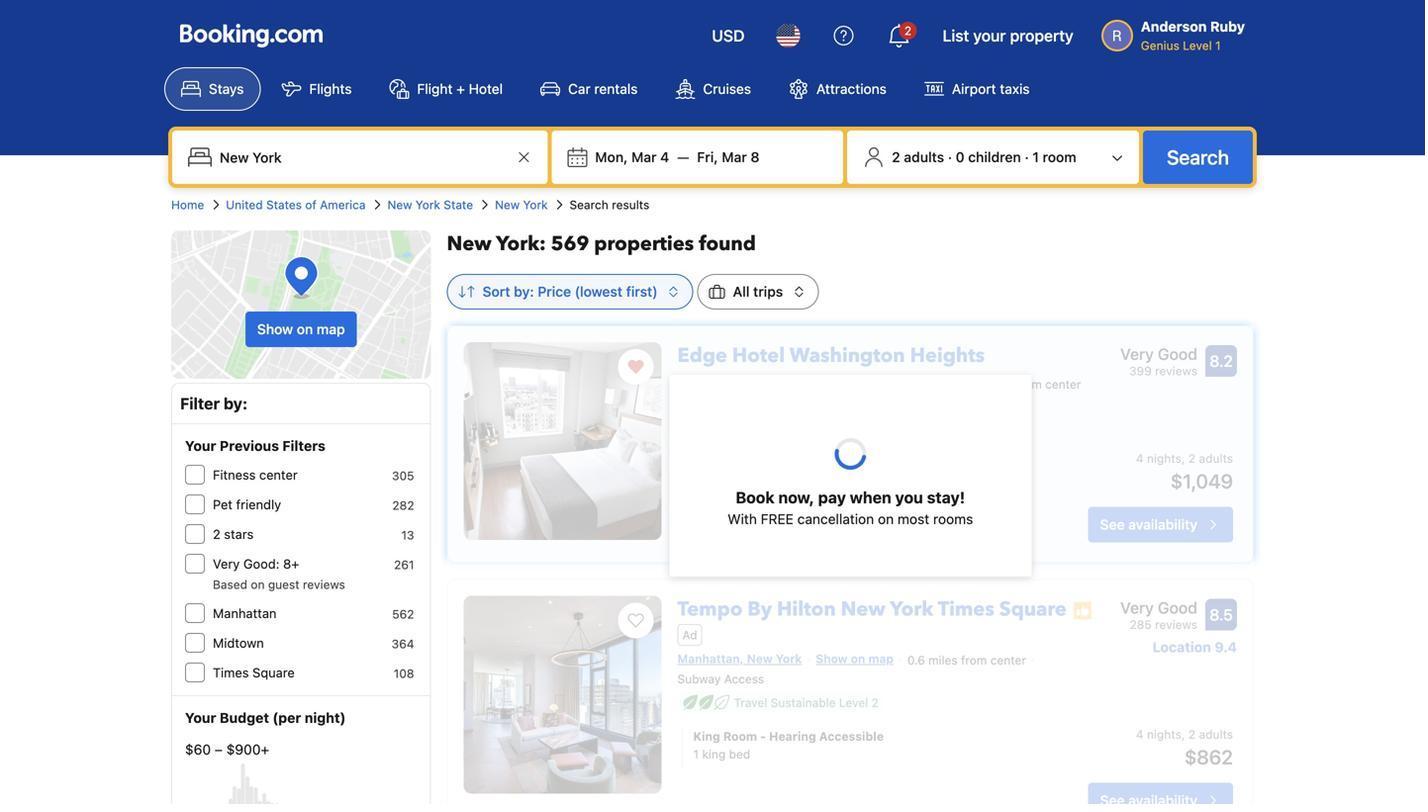 Task type: vqa. For each thing, say whether or not it's contained in the screenshot.
1st Nights, from the right
no



Task type: describe. For each thing, give the bounding box(es) containing it.
108
[[394, 667, 414, 681]]

mon, mar 4 button
[[587, 140, 677, 175]]

center
[[259, 468, 298, 483]]

8.2
[[1210, 352, 1233, 371]]

scored 8.5 element
[[1206, 600, 1237, 631]]

13
[[401, 529, 414, 542]]

search for search results
[[570, 198, 609, 212]]

filters
[[283, 438, 326, 454]]

nights for $1,049
[[1147, 452, 1182, 466]]

based on guest reviews
[[213, 578, 345, 592]]

261
[[394, 558, 414, 572]]

new for new york: 569 properties found
[[447, 231, 492, 258]]

0 vertical spatial square
[[1000, 597, 1067, 624]]

pet friendly
[[213, 497, 281, 512]]

sort by: price (lowest first)
[[483, 284, 658, 300]]

king room - hearing accessible 1 king bed
[[694, 730, 884, 762]]

budget
[[220, 710, 269, 727]]

your previous filters
[[185, 438, 326, 454]]

found
[[699, 231, 756, 258]]

when
[[850, 489, 892, 507]]

8+
[[283, 557, 299, 572]]

8.5
[[1210, 606, 1233, 625]]

good for 8.5
[[1158, 599, 1198, 618]]

anderson ruby genius level 1
[[1141, 18, 1245, 52]]

york:
[[496, 231, 546, 258]]

nights for $862
[[1147, 728, 1182, 742]]

sort
[[483, 284, 510, 300]]

rooms
[[933, 511, 973, 528]]

reviews for 8.5
[[1155, 618, 1198, 632]]

hilton
[[777, 597, 836, 624]]

all trips button
[[698, 274, 819, 310]]

2 stars
[[213, 527, 254, 542]]

most
[[898, 511, 930, 528]]

night)
[[305, 710, 346, 727]]

search results updated. new york: 569 properties found. element
[[447, 231, 1254, 258]]

properties
[[594, 231, 694, 258]]

airport taxis link
[[908, 67, 1047, 111]]

fitness center
[[213, 468, 298, 483]]

flight + hotel link
[[373, 67, 520, 111]]

list your property
[[943, 26, 1074, 45]]

282
[[392, 499, 414, 513]]

8
[[751, 149, 760, 165]]

midtown
[[213, 636, 264, 651]]

4 for $1,049
[[1136, 452, 1144, 466]]

2 inside 4 nights , 2 adults $862
[[1189, 728, 1196, 742]]

$60
[[185, 742, 211, 758]]

search results
[[570, 198, 650, 212]]

stays link
[[164, 67, 261, 111]]

2 adults · 0 children · 1 room
[[892, 149, 1077, 165]]

previous
[[220, 438, 279, 454]]

edge
[[678, 343, 728, 370]]

usd button
[[700, 12, 757, 59]]

room
[[1043, 149, 1077, 165]]

cruises
[[703, 81, 751, 97]]

flight + hotel
[[417, 81, 503, 97]]

home
[[171, 198, 204, 212]]

mon, mar 4 — fri, mar 8
[[595, 149, 760, 165]]

, for $1,049
[[1182, 452, 1185, 466]]

very good 285 reviews
[[1121, 599, 1198, 632]]

$900+
[[226, 742, 269, 758]]

by: for filter
[[224, 394, 248, 413]]

new york
[[495, 198, 548, 212]]

bed
[[729, 748, 751, 762]]

Where are you going? field
[[212, 140, 512, 175]]

hotel inside edge hotel washington heights link
[[732, 343, 785, 370]]

mon,
[[595, 149, 628, 165]]

new york state link
[[388, 196, 473, 214]]

adults for $1,049
[[1199, 452, 1233, 466]]

305
[[392, 469, 414, 483]]

all trips
[[733, 284, 783, 300]]

taxis
[[1000, 81, 1030, 97]]

results
[[612, 198, 650, 212]]

4 nights , 2 adults $1,049
[[1136, 452, 1233, 493]]

list
[[943, 26, 969, 45]]

your
[[973, 26, 1006, 45]]

2 button
[[876, 12, 923, 59]]

fitness
[[213, 468, 256, 483]]

genius
[[1141, 39, 1180, 52]]

with
[[728, 511, 757, 528]]

car
[[568, 81, 591, 97]]

manhattan,
[[678, 652, 744, 666]]

562
[[392, 608, 414, 622]]

cruises link
[[659, 67, 768, 111]]

new york state
[[388, 198, 473, 212]]

stars
[[224, 527, 254, 542]]

hearing
[[769, 730, 816, 744]]

2 inside 'dropdown button'
[[892, 149, 901, 165]]

attractions
[[817, 81, 887, 97]]

manhattan
[[213, 606, 277, 621]]

your account menu anderson ruby genius level 1 element
[[1102, 9, 1253, 54]]

scored 8.2 element
[[1206, 345, 1237, 377]]

trips
[[753, 284, 783, 300]]

york inside "link"
[[523, 198, 548, 212]]

2 · from the left
[[1025, 149, 1029, 165]]

1 · from the left
[[948, 149, 952, 165]]

york left state
[[416, 198, 440, 212]]

new york: 569 properties found
[[447, 231, 756, 258]]

show on map button
[[245, 312, 357, 347]]

9.4
[[1215, 640, 1237, 656]]

4 for $862
[[1136, 728, 1144, 742]]

travel sustainable level 2
[[734, 697, 879, 710]]

good for 8.2
[[1158, 345, 1198, 364]]

very good element for 8.2
[[1121, 343, 1198, 366]]

1 horizontal spatial map
[[869, 652, 894, 666]]

show on map inside button
[[257, 321, 345, 338]]

0
[[956, 149, 965, 165]]

1 vertical spatial very
[[213, 557, 240, 572]]



Task type: locate. For each thing, give the bounding box(es) containing it.
· right children
[[1025, 149, 1029, 165]]

now,
[[779, 489, 815, 507]]

1 vertical spatial 1
[[1033, 149, 1039, 165]]

nights
[[1147, 452, 1182, 466], [1147, 728, 1182, 742]]

map inside button
[[317, 321, 345, 338]]

mar
[[632, 149, 657, 165], [722, 149, 747, 165]]

very good element up the location
[[1121, 597, 1198, 620]]

0 vertical spatial times
[[938, 597, 995, 624]]

show
[[257, 321, 293, 338], [816, 652, 848, 666]]

nights inside 4 nights , 2 adults $862
[[1147, 728, 1182, 742]]

stays
[[209, 81, 244, 97]]

good inside very good 285 reviews
[[1158, 599, 1198, 618]]

search for search
[[1167, 146, 1230, 169]]

, inside 4 nights , 2 adults $1,049
[[1182, 452, 1185, 466]]

new down state
[[447, 231, 492, 258]]

0 vertical spatial nights
[[1147, 452, 1182, 466]]

book now, pay when you stay! alert
[[669, 391, 1032, 577]]

0 vertical spatial 1
[[1216, 39, 1221, 52]]

level inside anderson ruby genius level 1
[[1183, 39, 1212, 52]]

price
[[538, 284, 571, 300]]

very for 8.2
[[1121, 345, 1154, 364]]

room
[[724, 730, 757, 744]]

1 horizontal spatial mar
[[722, 149, 747, 165]]

york down most
[[890, 597, 934, 624]]

0 vertical spatial search
[[1167, 146, 1230, 169]]

1 horizontal spatial show
[[816, 652, 848, 666]]

of
[[305, 198, 317, 212]]

times down rooms
[[938, 597, 995, 624]]

reviews right 399 at top
[[1155, 364, 1198, 378]]

$1,049
[[1171, 470, 1233, 493]]

first)
[[626, 284, 658, 300]]

filter
[[180, 394, 220, 413]]

fri, mar 8 button
[[689, 140, 768, 175]]

0 vertical spatial show
[[257, 321, 293, 338]]

1 horizontal spatial hotel
[[732, 343, 785, 370]]

very up 285
[[1121, 599, 1154, 618]]

on inside show on map button
[[297, 321, 313, 338]]

search inside button
[[1167, 146, 1230, 169]]

1 left king
[[694, 748, 699, 762]]

by: right filter
[[224, 394, 248, 413]]

1 left room
[[1033, 149, 1039, 165]]

1 vertical spatial your
[[185, 710, 216, 727]]

by:
[[514, 284, 534, 300], [224, 394, 248, 413]]

1 vertical spatial reviews
[[303, 578, 345, 592]]

your budget (per night)
[[185, 710, 346, 727]]

york up the 'sustainable'
[[776, 652, 802, 666]]

reviews inside very good 285 reviews
[[1155, 618, 1198, 632]]

2 nights from the top
[[1147, 728, 1182, 742]]

1 vertical spatial nights
[[1147, 728, 1182, 742]]

2 good from the top
[[1158, 599, 1198, 618]]

2 up $862 at the right of page
[[1189, 728, 1196, 742]]

times down midtown
[[213, 666, 249, 681]]

on inside 'book now, pay when you stay! with free cancellation on most rooms'
[[878, 511, 894, 528]]

show on map
[[257, 321, 345, 338], [816, 652, 894, 666]]

1 vertical spatial ,
[[1182, 728, 1185, 742]]

1 vertical spatial times
[[213, 666, 249, 681]]

1 mar from the left
[[632, 149, 657, 165]]

travel
[[734, 697, 768, 710]]

1 vertical spatial hotel
[[732, 343, 785, 370]]

anderson
[[1141, 18, 1207, 35]]

all
[[733, 284, 750, 300]]

0 horizontal spatial level
[[839, 697, 868, 710]]

very
[[1121, 345, 1154, 364], [213, 557, 240, 572], [1121, 599, 1154, 618]]

airport
[[952, 81, 996, 97]]

mar left 8
[[722, 149, 747, 165]]

0 vertical spatial hotel
[[469, 81, 503, 97]]

new right america
[[388, 198, 412, 212]]

book now, pay when you stay! with free cancellation on most rooms
[[728, 489, 973, 528]]

show inside show on map button
[[257, 321, 293, 338]]

adults
[[904, 149, 945, 165], [1199, 452, 1233, 466], [1199, 728, 1233, 742]]

edge hotel washington heights link
[[678, 335, 985, 370]]

very up 399 at top
[[1121, 345, 1154, 364]]

, inside 4 nights , 2 adults $862
[[1182, 728, 1185, 742]]

, for $862
[[1182, 728, 1185, 742]]

1 vertical spatial square
[[252, 666, 295, 681]]

times inside tempo by hilton new york times square link
[[938, 597, 995, 624]]

hotel right edge
[[732, 343, 785, 370]]

0 vertical spatial by:
[[514, 284, 534, 300]]

attractions link
[[772, 67, 904, 111]]

rentals
[[594, 81, 638, 97]]

manhattan, new york
[[678, 652, 802, 666]]

level down anderson
[[1183, 39, 1212, 52]]

1 vertical spatial adults
[[1199, 452, 1233, 466]]

2 vertical spatial adults
[[1199, 728, 1233, 742]]

2 up king room - hearing accessible link
[[872, 697, 879, 710]]

united states of america
[[226, 198, 366, 212]]

flights link
[[265, 67, 369, 111]]

location
[[1153, 640, 1212, 656]]

1 inside king room - hearing accessible 1 king bed
[[694, 748, 699, 762]]

4 nights , 2 adults $862
[[1136, 728, 1233, 769]]

square
[[1000, 597, 1067, 624], [252, 666, 295, 681]]

1 horizontal spatial times
[[938, 597, 995, 624]]

based
[[213, 578, 248, 592]]

new up york:
[[495, 198, 520, 212]]

flights
[[309, 81, 352, 97]]

0 horizontal spatial hotel
[[469, 81, 503, 97]]

car rentals
[[568, 81, 638, 97]]

1 your from the top
[[185, 438, 216, 454]]

(lowest
[[575, 284, 623, 300]]

king
[[694, 730, 720, 744]]

1 vertical spatial show
[[816, 652, 848, 666]]

1 vertical spatial map
[[869, 652, 894, 666]]

1 vertical spatial good
[[1158, 599, 1198, 618]]

1 vertical spatial very good element
[[1121, 597, 1198, 620]]

good up the location
[[1158, 599, 1198, 618]]

0 horizontal spatial ·
[[948, 149, 952, 165]]

sustainable
[[771, 697, 836, 710]]

4 inside 4 nights , 2 adults $1,049
[[1136, 452, 1144, 466]]

edge hotel washington heights image
[[464, 343, 662, 541]]

good inside 'very good 399 reviews'
[[1158, 345, 1198, 364]]

tempo by hilton new york times square image
[[464, 597, 662, 795]]

(per
[[273, 710, 301, 727]]

1 inside 2 adults · 0 children · 1 room 'dropdown button'
[[1033, 149, 1039, 165]]

1 vertical spatial 4
[[1136, 452, 1144, 466]]

2 vertical spatial 4
[[1136, 728, 1144, 742]]

new right hilton
[[841, 597, 886, 624]]

0 horizontal spatial square
[[252, 666, 295, 681]]

nights inside 4 nights , 2 adults $1,049
[[1147, 452, 1182, 466]]

reviews right guest
[[303, 578, 345, 592]]

2 left 0
[[892, 149, 901, 165]]

see availability
[[1100, 517, 1198, 533]]

home link
[[171, 196, 204, 214]]

nights up $1,049
[[1147, 452, 1182, 466]]

· left 0
[[948, 149, 952, 165]]

by: right sort
[[514, 284, 534, 300]]

2 very good element from the top
[[1121, 597, 1198, 620]]

very good element
[[1121, 343, 1198, 366], [1121, 597, 1198, 620]]

adults left 0
[[904, 149, 945, 165]]

0 horizontal spatial mar
[[632, 149, 657, 165]]

0 vertical spatial show on map
[[257, 321, 345, 338]]

0 vertical spatial very good element
[[1121, 343, 1198, 366]]

2 inside 4 nights , 2 adults $1,049
[[1189, 452, 1196, 466]]

2 up $1,049
[[1189, 452, 1196, 466]]

1 vertical spatial search
[[570, 198, 609, 212]]

1 horizontal spatial ·
[[1025, 149, 1029, 165]]

—
[[677, 149, 689, 165]]

pay
[[818, 489, 846, 507]]

booking.com image
[[180, 24, 323, 48]]

usd
[[712, 26, 745, 45]]

0 horizontal spatial by:
[[224, 394, 248, 413]]

1 horizontal spatial by:
[[514, 284, 534, 300]]

adults inside 4 nights , 2 adults $862
[[1199, 728, 1233, 742]]

adults up $862 at the right of page
[[1199, 728, 1233, 742]]

nights down the location
[[1147, 728, 1182, 742]]

good left "8.2"
[[1158, 345, 1198, 364]]

see availability link
[[1089, 508, 1233, 543]]

book
[[736, 489, 775, 507]]

search button
[[1143, 131, 1253, 184]]

level
[[1183, 39, 1212, 52], [839, 697, 868, 710]]

york up york:
[[523, 198, 548, 212]]

times square
[[213, 666, 295, 681]]

2 left stars
[[213, 527, 221, 542]]

1 down 'ruby' at right top
[[1216, 39, 1221, 52]]

, up $1,049
[[1182, 452, 1185, 466]]

reviews inside 'very good 399 reviews'
[[1155, 364, 1198, 378]]

364
[[392, 638, 414, 651]]

2 inside dropdown button
[[905, 24, 912, 38]]

by: for sort
[[514, 284, 534, 300]]

adults inside 4 nights , 2 adults $1,049
[[1199, 452, 1233, 466]]

1 nights from the top
[[1147, 452, 1182, 466]]

new york link
[[495, 196, 548, 214]]

level up accessible
[[839, 697, 868, 710]]

0 vertical spatial map
[[317, 321, 345, 338]]

america
[[320, 198, 366, 212]]

new for new york state
[[388, 198, 412, 212]]

1 , from the top
[[1182, 452, 1185, 466]]

$862
[[1185, 746, 1233, 769]]

0 vertical spatial reviews
[[1155, 364, 1198, 378]]

reviews for 8.2
[[1155, 364, 1198, 378]]

new for new york
[[495, 198, 520, 212]]

2 horizontal spatial 1
[[1216, 39, 1221, 52]]

very for 8.5
[[1121, 599, 1154, 618]]

2 , from the top
[[1182, 728, 1185, 742]]

flight
[[417, 81, 453, 97]]

2 vertical spatial reviews
[[1155, 618, 1198, 632]]

your down filter
[[185, 438, 216, 454]]

very inside 'very good 399 reviews'
[[1121, 345, 1154, 364]]

2 vertical spatial very
[[1121, 599, 1154, 618]]

2 left list
[[905, 24, 912, 38]]

very inside very good 285 reviews
[[1121, 599, 1154, 618]]

stay!
[[927, 489, 965, 507]]

adults up $1,049
[[1199, 452, 1233, 466]]

–
[[215, 742, 223, 758]]

hotel
[[469, 81, 503, 97], [732, 343, 785, 370]]

adults for $862
[[1199, 728, 1233, 742]]

states
[[266, 198, 302, 212]]

ruby
[[1211, 18, 1245, 35]]

1 vertical spatial show on map
[[816, 652, 894, 666]]

1 vertical spatial level
[[839, 697, 868, 710]]

1 horizontal spatial 1
[[1033, 149, 1039, 165]]

1 horizontal spatial search
[[1167, 146, 1230, 169]]

0 horizontal spatial times
[[213, 666, 249, 681]]

, up $862 at the right of page
[[1182, 728, 1185, 742]]

0 vertical spatial ,
[[1182, 452, 1185, 466]]

new inside "link"
[[495, 198, 520, 212]]

mar right mon,
[[632, 149, 657, 165]]

0 horizontal spatial show on map
[[257, 321, 345, 338]]

your for your previous filters
[[185, 438, 216, 454]]

0 horizontal spatial search
[[570, 198, 609, 212]]

4 inside 4 nights , 2 adults $862
[[1136, 728, 1144, 742]]

very good element for 8.5
[[1121, 597, 1198, 620]]

0 vertical spatial 4
[[660, 149, 669, 165]]

hotel right +
[[469, 81, 503, 97]]

2 your from the top
[[185, 710, 216, 727]]

0 vertical spatial very
[[1121, 345, 1154, 364]]

4
[[660, 149, 669, 165], [1136, 452, 1144, 466], [1136, 728, 1144, 742]]

1 good from the top
[[1158, 345, 1198, 364]]

0 horizontal spatial map
[[317, 321, 345, 338]]

2 mar from the left
[[722, 149, 747, 165]]

1 vertical spatial by:
[[224, 394, 248, 413]]

united states of america link
[[226, 196, 366, 214]]

king
[[702, 748, 726, 762]]

1 horizontal spatial level
[[1183, 39, 1212, 52]]

very up 'based'
[[213, 557, 240, 572]]

0 horizontal spatial 1
[[694, 748, 699, 762]]

united
[[226, 198, 263, 212]]

your up '$60' on the bottom left of page
[[185, 710, 216, 727]]

0 horizontal spatial show
[[257, 321, 293, 338]]

washington
[[790, 343, 905, 370]]

your
[[185, 438, 216, 454], [185, 710, 216, 727]]

very good element left "8.2"
[[1121, 343, 1198, 366]]

0 vertical spatial level
[[1183, 39, 1212, 52]]

reviews up the location
[[1155, 618, 1198, 632]]

1 horizontal spatial show on map
[[816, 652, 894, 666]]

1 inside anderson ruby genius level 1
[[1216, 39, 1221, 52]]

your for your budget (per night)
[[185, 710, 216, 727]]

adults inside 'dropdown button'
[[904, 149, 945, 165]]

1 horizontal spatial square
[[1000, 597, 1067, 624]]

tempo by hilton new york times square link
[[678, 589, 1067, 624]]

car rentals link
[[524, 67, 655, 111]]

location 9.4
[[1153, 640, 1237, 656]]

0 vertical spatial adults
[[904, 149, 945, 165]]

new up travel
[[747, 652, 773, 666]]

hotel inside flight + hotel link
[[469, 81, 503, 97]]

2 vertical spatial 1
[[694, 748, 699, 762]]

search
[[1167, 146, 1230, 169], [570, 198, 609, 212]]

0 vertical spatial good
[[1158, 345, 1198, 364]]

1 very good element from the top
[[1121, 343, 1198, 366]]

-
[[760, 730, 766, 744]]

+
[[457, 81, 465, 97]]

0 vertical spatial your
[[185, 438, 216, 454]]

very good: 8+
[[213, 557, 299, 572]]

list your property link
[[931, 12, 1086, 59]]



